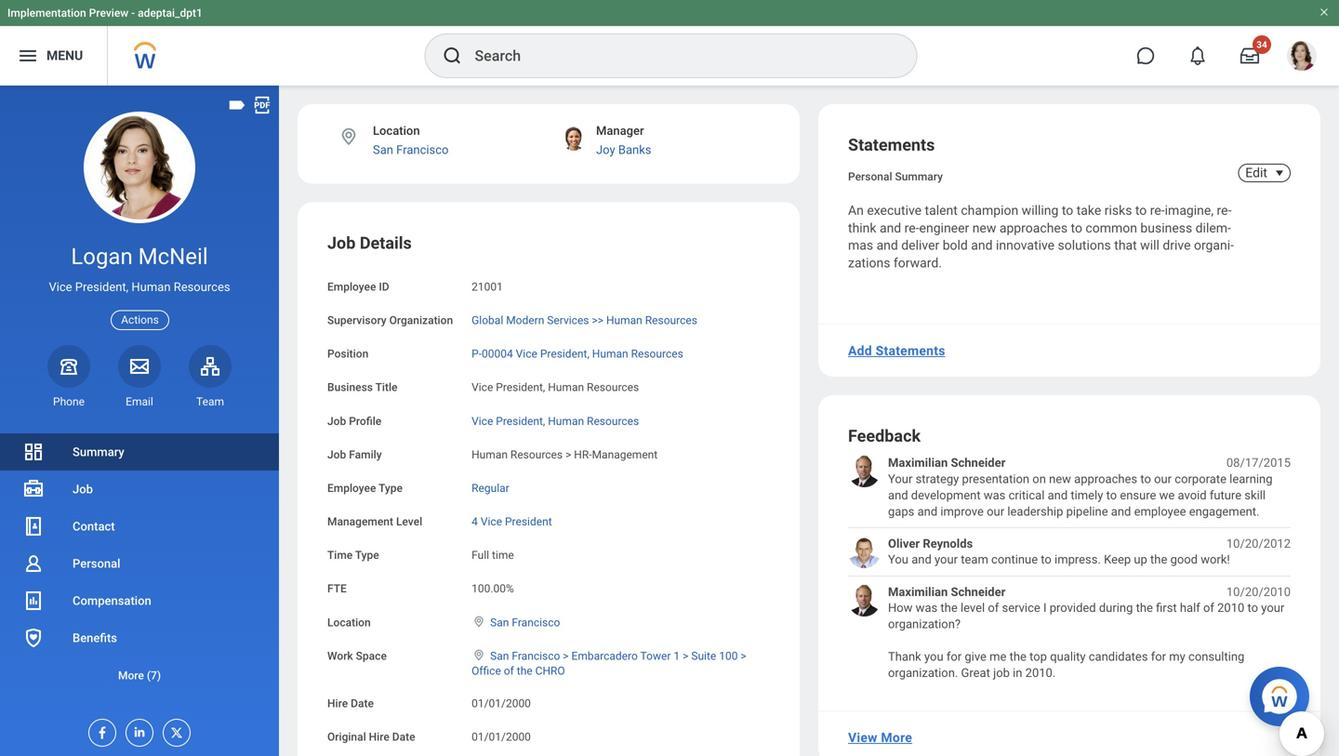 Task type: describe. For each thing, give the bounding box(es) containing it.
full time
[[472, 549, 514, 562]]

0 horizontal spatial management
[[327, 515, 393, 528]]

human inside business title element
[[548, 381, 584, 394]]

level
[[396, 515, 422, 528]]

email button
[[118, 345, 161, 409]]

0 horizontal spatial hire
[[327, 697, 348, 710]]

president, down business title element
[[496, 415, 545, 428]]

we
[[1159, 488, 1175, 502]]

phone
[[53, 395, 85, 408]]

vice president, human resources for the vice president, human resources link
[[472, 415, 639, 428]]

services
[[547, 314, 589, 327]]

to take
[[1062, 203, 1101, 218]]

view printable version (pdf) image
[[252, 95, 273, 115]]

embarcadero
[[572, 650, 638, 663]]

team link
[[189, 345, 232, 409]]

fte
[[327, 582, 347, 595]]

tag image
[[227, 95, 247, 115]]

21001
[[472, 280, 503, 293]]

business title
[[327, 381, 398, 394]]

personal for personal
[[73, 557, 120, 571]]

(7)
[[147, 669, 161, 682]]

profile logan mcneil image
[[1287, 41, 1317, 74]]

compensation link
[[0, 582, 279, 619]]

job family element
[[472, 437, 658, 462]]

and down oliver reynolds link
[[912, 553, 932, 567]]

summary image
[[22, 441, 45, 463]]

bold
[[943, 238, 968, 253]]

business
[[1141, 220, 1193, 236]]

dilem
[[1196, 220, 1231, 236]]

the inside san francisco > embarcadero tower 1 > suite 100 > office of the chro
[[517, 664, 533, 677]]

was inside your strategy presentation on new approaches to our corporate learning and development was critical and timely to ensure we avoid future skill gaps and improve our leadership pipeline and employee engagement.
[[984, 488, 1006, 502]]

time
[[492, 549, 514, 562]]

0 horizontal spatial our
[[987, 504, 1005, 518]]

job for job family
[[327, 448, 346, 461]]

ensure
[[1120, 488, 1156, 502]]

san inside location san francisco
[[373, 143, 393, 157]]

drive
[[1163, 238, 1191, 253]]

impress.
[[1055, 553, 1101, 567]]

0 vertical spatial summary
[[895, 170, 943, 183]]

president, up business title element
[[540, 348, 589, 361]]

preview
[[89, 7, 129, 20]]

resources inside navigation pane region
[[174, 280, 230, 294]]

approaches inside the an executive talent champion willing to take risks to re-imagine, re think and re-engineer new approaches to common business dilem mas and deliver bold and innovative solutions that will drive organi zations forward.
[[1000, 220, 1068, 236]]

personal link
[[0, 545, 279, 582]]

type for time type
[[355, 549, 379, 562]]

08/17/2015
[[1227, 456, 1291, 470]]

benefits link
[[0, 619, 279, 657]]

contact image
[[22, 515, 45, 538]]

more (7) button
[[0, 657, 279, 694]]

human inside p-00004 vice president, human resources link
[[592, 348, 628, 361]]

during
[[1099, 601, 1133, 615]]

i
[[1044, 601, 1047, 615]]

and down executive
[[880, 220, 901, 236]]

email
[[126, 395, 153, 408]]

01/01/2000 for original hire date
[[472, 731, 531, 744]]

think
[[848, 203, 1232, 236]]

supervisory
[[327, 314, 387, 327]]

logan mcneil
[[71, 243, 208, 270]]

add statements
[[848, 343, 946, 358]]

statements inside button
[[876, 343, 946, 358]]

and down your at the bottom
[[888, 488, 908, 502]]

view more
[[848, 730, 912, 745]]

Search Workday  search field
[[475, 35, 878, 76]]

time
[[327, 549, 353, 562]]

francisco inside location san francisco
[[396, 143, 449, 157]]

list containing maximilian schneider
[[848, 455, 1291, 681]]

president, inside navigation pane region
[[75, 280, 129, 294]]

location image for location
[[472, 615, 487, 628]]

imagine,
[[1165, 203, 1214, 218]]

re
[[1217, 203, 1232, 218]]

maximilian for was
[[888, 585, 948, 599]]

president
[[505, 515, 552, 528]]

maximilian schneider link for was
[[888, 584, 1006, 600]]

search image
[[441, 45, 464, 67]]

deliver
[[901, 238, 940, 253]]

team
[[196, 395, 224, 408]]

in
[[1013, 666, 1023, 680]]

more inside dropdown button
[[118, 669, 144, 682]]

timely
[[1071, 488, 1103, 502]]

facebook image
[[89, 720, 110, 740]]

the left 'first'
[[1136, 601, 1153, 615]]

global
[[472, 314, 503, 327]]

0 vertical spatial statements
[[848, 135, 935, 155]]

common
[[1086, 220, 1137, 236]]

joy
[[596, 143, 615, 157]]

p-00004 vice president, human resources
[[472, 348, 683, 361]]

space
[[356, 650, 387, 663]]

the left level
[[941, 601, 958, 615]]

up
[[1134, 553, 1148, 567]]

job link
[[0, 471, 279, 508]]

personal summary
[[848, 170, 943, 183]]

human inside global modern services >> human resources link
[[606, 314, 642, 327]]

mas
[[848, 220, 1231, 253]]

location for location san francisco
[[373, 124, 420, 138]]

schneider for presentation
[[951, 456, 1006, 470]]

p-
[[472, 348, 482, 361]]

and down development
[[918, 504, 938, 518]]

type for employee type
[[379, 482, 403, 495]]

willing
[[1022, 203, 1059, 218]]

to inside how was the level of service i provided during the first half of 2010 to your organization? thank you for give me the top quality candidates for my consulting organization. great job in 2010.
[[1248, 601, 1258, 615]]

oliver reynolds link
[[888, 535, 973, 552]]

edit
[[1246, 165, 1268, 180]]

and down the ensure
[[1111, 504, 1131, 518]]

innovative
[[996, 238, 1055, 253]]

supervisory organization
[[327, 314, 453, 327]]

linkedin image
[[126, 720, 147, 739]]

2010
[[1218, 601, 1245, 615]]

and right bold
[[971, 238, 993, 253]]

san for san francisco > embarcadero tower 1 > suite 100 > office of the chro
[[490, 650, 509, 663]]

talent
[[925, 203, 958, 218]]

provided
[[1050, 601, 1096, 615]]

global modern services >> human resources
[[472, 314, 697, 327]]

employee's photo (maximilian schneider) image for your strategy presentation on new approaches to our corporate learning and development was critical and timely to ensure we avoid future skill gaps and improve our leadership pipeline and employee engagement.
[[848, 455, 881, 487]]

and up leadership
[[1048, 488, 1068, 502]]

how was the level of service i provided during the first half of 2010 to your organization? thank you for give me the top quality candidates for my consulting organization. great job in 2010.
[[888, 601, 1285, 680]]

maximilian for strategy
[[888, 456, 948, 470]]

view team image
[[199, 355, 221, 377]]

menu banner
[[0, 0, 1339, 86]]

notifications large image
[[1189, 47, 1207, 65]]

pipeline
[[1066, 504, 1108, 518]]

to down to take
[[1071, 220, 1083, 236]]

vice up regular 'link'
[[472, 415, 493, 428]]

office
[[472, 664, 501, 677]]

1 horizontal spatial date
[[392, 731, 415, 744]]

regular link
[[472, 478, 509, 495]]

0 horizontal spatial your
[[935, 553, 958, 567]]

of inside san francisco > embarcadero tower 1 > suite 100 > office of the chro
[[504, 664, 514, 677]]

caret down image
[[1269, 166, 1291, 180]]

organization
[[389, 314, 453, 327]]

> right '1'
[[683, 650, 689, 663]]

the right up
[[1151, 553, 1168, 567]]

tower
[[640, 650, 671, 663]]

location image for work space
[[472, 649, 487, 662]]

original hire date element
[[472, 719, 531, 745]]

job details
[[327, 233, 412, 253]]

x image
[[164, 720, 184, 740]]

future
[[1210, 488, 1242, 502]]

schneider for the
[[951, 585, 1006, 599]]

1 horizontal spatial re-
[[1150, 203, 1165, 218]]

skill
[[1245, 488, 1266, 502]]

summary inside 'link'
[[73, 445, 124, 459]]

justify image
[[17, 45, 39, 67]]

me
[[990, 650, 1007, 664]]

chro
[[535, 664, 565, 677]]

employee id element
[[472, 269, 503, 294]]

> inside job family element
[[566, 448, 571, 461]]

resources inside job family element
[[511, 448, 563, 461]]

phone button
[[47, 345, 90, 409]]

banks
[[618, 143, 651, 157]]

resources inside the vice president, human resources link
[[587, 415, 639, 428]]

new inside the an executive talent champion willing to take risks to re-imagine, re think and re-engineer new approaches to common business dilem mas and deliver bold and innovative solutions that will drive organi zations forward.
[[973, 220, 996, 236]]

1 horizontal spatial more
[[881, 730, 912, 745]]

employee for employee id
[[327, 280, 376, 293]]

human inside the vice president, human resources link
[[548, 415, 584, 428]]

10/20/2012
[[1227, 536, 1291, 550]]

phone logan mcneil element
[[47, 394, 90, 409]]

navigation pane region
[[0, 86, 279, 756]]

how
[[888, 601, 913, 615]]

job
[[993, 666, 1010, 680]]

0 horizontal spatial san francisco link
[[373, 143, 449, 157]]

employee type
[[327, 482, 403, 495]]

was inside how was the level of service i provided during the first half of 2010 to your organization? thank you for give me the top quality candidates for my consulting organization. great job in 2010.
[[916, 601, 938, 615]]

human inside navigation pane region
[[132, 280, 171, 294]]

san for san francisco
[[490, 616, 509, 629]]

champion
[[961, 203, 1019, 218]]

email logan mcneil element
[[118, 394, 161, 409]]

half
[[1180, 601, 1200, 615]]

view
[[848, 730, 878, 745]]

business title element
[[472, 370, 639, 395]]



Task type: locate. For each thing, give the bounding box(es) containing it.
0 vertical spatial san francisco link
[[373, 143, 449, 157]]

1 horizontal spatial of
[[988, 601, 999, 615]]

1 vertical spatial san francisco link
[[490, 612, 560, 629]]

maximilian schneider link for strategy
[[888, 455, 1006, 471]]

location inside job details 'group'
[[327, 616, 371, 629]]

inbox large image
[[1241, 47, 1259, 65]]

francisco for san francisco > embarcadero tower 1 > suite 100 > office of the chro
[[512, 650, 560, 663]]

human down >>
[[592, 348, 628, 361]]

resources down mcneil
[[174, 280, 230, 294]]

0 vertical spatial maximilian
[[888, 456, 948, 470]]

president, down logan
[[75, 280, 129, 294]]

mcneil
[[138, 243, 208, 270]]

1 01/01/2000 from the top
[[472, 697, 531, 710]]

keep
[[1104, 553, 1131, 567]]

0 vertical spatial employee's photo (maximilian schneider) image
[[848, 455, 881, 487]]

vice right 00004
[[516, 348, 537, 361]]

feedback
[[848, 427, 921, 446]]

2 01/01/2000 from the top
[[472, 731, 531, 744]]

great
[[961, 666, 990, 680]]

1 horizontal spatial personal
[[848, 170, 892, 183]]

oliver
[[888, 536, 920, 550]]

0 vertical spatial maximilian schneider link
[[888, 455, 1006, 471]]

2 schneider from the top
[[951, 585, 1006, 599]]

summary
[[895, 170, 943, 183], [73, 445, 124, 459]]

0 vertical spatial location
[[373, 124, 420, 138]]

0 horizontal spatial personal
[[73, 557, 120, 571]]

1 vertical spatial schneider
[[951, 585, 1006, 599]]

maximilian up how
[[888, 585, 948, 599]]

01/01/2000 for hire date
[[472, 697, 531, 710]]

our down presentation
[[987, 504, 1005, 518]]

re- up deliver
[[905, 220, 919, 236]]

0 vertical spatial francisco
[[396, 143, 449, 157]]

summary up talent
[[895, 170, 943, 183]]

type up management level
[[379, 482, 403, 495]]

more right view
[[881, 730, 912, 745]]

1 vertical spatial employee
[[327, 482, 376, 495]]

> left hr-
[[566, 448, 571, 461]]

location image
[[339, 126, 359, 147], [472, 615, 487, 628], [472, 649, 487, 662]]

0 vertical spatial was
[[984, 488, 1006, 502]]

an
[[848, 203, 864, 218]]

organi
[[1194, 238, 1234, 253]]

0 vertical spatial our
[[1154, 472, 1172, 486]]

list
[[0, 433, 279, 694], [848, 455, 1291, 681]]

1 vertical spatial more
[[881, 730, 912, 745]]

san francisco > embarcadero tower 1 > suite 100 > office of the chro
[[472, 650, 747, 677]]

presentation
[[962, 472, 1030, 486]]

0 vertical spatial schneider
[[951, 456, 1006, 470]]

resources down p-00004 vice president, human resources
[[587, 381, 639, 394]]

resources down global modern services >> human resources
[[631, 348, 683, 361]]

statements right add
[[876, 343, 946, 358]]

management level
[[327, 515, 422, 528]]

1 horizontal spatial hire
[[369, 731, 390, 744]]

1 horizontal spatial was
[[984, 488, 1006, 502]]

was up organization?
[[916, 601, 938, 615]]

job inside navigation pane region
[[73, 482, 93, 496]]

executive
[[867, 203, 922, 218]]

1 vertical spatial san
[[490, 616, 509, 629]]

0 vertical spatial san
[[373, 143, 393, 157]]

new
[[973, 220, 996, 236], [1049, 472, 1071, 486]]

human
[[132, 280, 171, 294], [606, 314, 642, 327], [592, 348, 628, 361], [548, 381, 584, 394], [548, 415, 584, 428], [472, 448, 508, 461]]

1 horizontal spatial your
[[1261, 601, 1285, 615]]

job family
[[327, 448, 382, 461]]

statements up personal summary element
[[848, 135, 935, 155]]

business
[[327, 381, 373, 394]]

1 vertical spatial our
[[987, 504, 1005, 518]]

personal
[[848, 170, 892, 183], [73, 557, 120, 571]]

benefits
[[73, 631, 117, 645]]

team logan mcneil element
[[189, 394, 232, 409]]

0 vertical spatial more
[[118, 669, 144, 682]]

2 employee's photo (maximilian schneider) image from the top
[[848, 584, 881, 616]]

0 vertical spatial date
[[351, 697, 374, 710]]

job for job details
[[327, 233, 356, 253]]

management down the vice president, human resources link
[[592, 448, 658, 461]]

vice president, human resources up job family element
[[472, 415, 639, 428]]

francisco for san francisco
[[512, 616, 560, 629]]

phone image
[[56, 355, 82, 377]]

and left deliver
[[877, 238, 898, 253]]

job details group
[[327, 232, 770, 756]]

employee's photo (maximilian schneider) image left your at the bottom
[[848, 455, 881, 487]]

1 vertical spatial type
[[355, 549, 379, 562]]

2 vertical spatial vice president, human resources
[[472, 415, 639, 428]]

vice down p-
[[472, 381, 493, 394]]

1 vertical spatial approaches
[[1074, 472, 1138, 486]]

1 vertical spatial hire
[[369, 731, 390, 744]]

resources down the vice president, human resources link
[[511, 448, 563, 461]]

-
[[131, 7, 135, 20]]

location image down 100.00%
[[472, 615, 487, 628]]

to right timely at the right of page
[[1106, 488, 1117, 502]]

employee's photo (maximilian schneider) image
[[848, 455, 881, 487], [848, 584, 881, 616]]

0 vertical spatial location image
[[339, 126, 359, 147]]

vice down logan
[[49, 280, 72, 294]]

your inside how was the level of service i provided during the first half of 2010 to your organization? thank you for give me the top quality candidates for my consulting organization. great job in 2010.
[[1261, 601, 1285, 615]]

1 employee's photo (maximilian schneider) image from the top
[[848, 455, 881, 487]]

vice president, human resources up the vice president, human resources link
[[472, 381, 639, 394]]

1 vertical spatial date
[[392, 731, 415, 744]]

to
[[1135, 203, 1147, 218], [1071, 220, 1083, 236], [1141, 472, 1151, 486], [1106, 488, 1117, 502], [1041, 553, 1052, 567], [1248, 601, 1258, 615]]

solutions
[[1058, 238, 1111, 253]]

contact link
[[0, 508, 279, 545]]

1 horizontal spatial location
[[373, 124, 420, 138]]

0 horizontal spatial location
[[327, 616, 371, 629]]

to down 10/20/2010
[[1248, 601, 1258, 615]]

1 vertical spatial management
[[327, 515, 393, 528]]

maximilian schneider link up strategy
[[888, 455, 1006, 471]]

consulting
[[1189, 650, 1245, 664]]

hire
[[327, 697, 348, 710], [369, 731, 390, 744]]

1 maximilian from the top
[[888, 456, 948, 470]]

resources inside business title element
[[587, 381, 639, 394]]

employee id
[[327, 280, 389, 293]]

resources inside global modern services >> human resources link
[[645, 314, 697, 327]]

an executive talent champion willing to take risks to re-imagine, re think and re-engineer new approaches to common business dilem mas and deliver bold and innovative solutions that will drive organi zations forward.
[[848, 203, 1234, 271]]

1 vertical spatial re-
[[905, 220, 919, 236]]

new down champion
[[973, 220, 996, 236]]

personal down contact
[[73, 557, 120, 571]]

san francisco link
[[373, 143, 449, 157], [490, 612, 560, 629]]

personal image
[[22, 552, 45, 575]]

resources right >>
[[645, 314, 697, 327]]

family
[[349, 448, 382, 461]]

0 vertical spatial your
[[935, 553, 958, 567]]

maximilian schneider for strategy
[[888, 456, 1006, 470]]

strategy
[[916, 472, 959, 486]]

the up in
[[1010, 650, 1027, 664]]

0 vertical spatial 01/01/2000
[[472, 697, 531, 710]]

maximilian schneider for was
[[888, 585, 1006, 599]]

p-00004 vice president, human resources link
[[472, 344, 683, 361]]

1 vertical spatial francisco
[[512, 616, 560, 629]]

> up chro
[[563, 650, 569, 663]]

0 horizontal spatial was
[[916, 601, 938, 615]]

1 vertical spatial employee's photo (maximilian schneider) image
[[848, 584, 881, 616]]

employee for employee type
[[327, 482, 376, 495]]

adeptai_dpt1
[[138, 7, 203, 20]]

1 horizontal spatial approaches
[[1074, 472, 1138, 486]]

critical
[[1009, 488, 1045, 502]]

id
[[379, 280, 389, 293]]

human right >>
[[606, 314, 642, 327]]

your
[[935, 553, 958, 567], [1261, 601, 1285, 615]]

2 vertical spatial francisco
[[512, 650, 560, 663]]

job left family
[[327, 448, 346, 461]]

100
[[719, 650, 738, 663]]

1 employee from the top
[[327, 280, 376, 293]]

summary up the "job" link
[[73, 445, 124, 459]]

profile
[[349, 415, 382, 428]]

was down presentation
[[984, 488, 1006, 502]]

job image
[[22, 478, 45, 500]]

view more button
[[841, 719, 920, 756]]

2 maximilian schneider link from the top
[[888, 584, 1006, 600]]

location inside location san francisco
[[373, 124, 420, 138]]

for
[[947, 650, 962, 664], [1151, 650, 1166, 664]]

1 vertical spatial maximilian schneider
[[888, 585, 1006, 599]]

0 vertical spatial re-
[[1150, 203, 1165, 218]]

0 vertical spatial hire
[[327, 697, 348, 710]]

job left the profile
[[327, 415, 346, 428]]

hire right "original" on the bottom
[[369, 731, 390, 744]]

more
[[118, 669, 144, 682], [881, 730, 912, 745]]

for left my
[[1151, 650, 1166, 664]]

0 horizontal spatial new
[[973, 220, 996, 236]]

0 horizontal spatial for
[[947, 650, 962, 664]]

your down 10/20/2010
[[1261, 601, 1285, 615]]

first
[[1156, 601, 1177, 615]]

your down reynolds
[[935, 553, 958, 567]]

modern
[[506, 314, 544, 327]]

of right level
[[988, 601, 999, 615]]

> right 100
[[741, 650, 747, 663]]

human inside job family element
[[472, 448, 508, 461]]

full time element
[[472, 545, 514, 562]]

management down employee type
[[327, 515, 393, 528]]

0 horizontal spatial more
[[118, 669, 144, 682]]

our up we
[[1154, 472, 1172, 486]]

human up regular 'link'
[[472, 448, 508, 461]]

leadership
[[1008, 504, 1063, 518]]

location image up office
[[472, 649, 487, 662]]

more (7) button
[[0, 665, 279, 687]]

work!
[[1201, 553, 1230, 567]]

2 maximilian schneider from the top
[[888, 585, 1006, 599]]

fte element
[[472, 571, 514, 596]]

add
[[848, 343, 872, 358]]

0 vertical spatial type
[[379, 482, 403, 495]]

details
[[360, 233, 412, 253]]

the left chro
[[517, 664, 533, 677]]

vice president, human resources inside navigation pane region
[[49, 280, 230, 294]]

employee's photo (maximilian schneider) image for how was the level of service i provided during the first half of 2010 to your organization? thank you for give me the top quality candidates for my consulting organization. great job in 2010.
[[848, 584, 881, 616]]

0 vertical spatial new
[[973, 220, 996, 236]]

original hire date
[[327, 731, 415, 744]]

actions button
[[111, 310, 169, 330]]

0 horizontal spatial of
[[504, 664, 514, 677]]

francisco inside san francisco > embarcadero tower 1 > suite 100 > office of the chro
[[512, 650, 560, 663]]

more left the (7)
[[118, 669, 144, 682]]

2 employee from the top
[[327, 482, 376, 495]]

vice right 4
[[481, 515, 502, 528]]

personal up an
[[848, 170, 892, 183]]

0 vertical spatial vice president, human resources
[[49, 280, 230, 294]]

work space
[[327, 650, 387, 663]]

maximilian up your at the bottom
[[888, 456, 948, 470]]

job up contact
[[73, 482, 93, 496]]

risks
[[1105, 203, 1132, 218]]

to right risks
[[1135, 203, 1147, 218]]

president, inside business title element
[[496, 381, 545, 394]]

san inside san francisco > embarcadero tower 1 > suite 100 > office of the chro
[[490, 650, 509, 663]]

>>
[[592, 314, 604, 327]]

time type
[[327, 549, 379, 562]]

0 horizontal spatial summary
[[73, 445, 124, 459]]

management inside job family element
[[592, 448, 658, 461]]

vice inside "link"
[[481, 515, 502, 528]]

2 vertical spatial location image
[[472, 649, 487, 662]]

vice president, human resources link
[[472, 411, 639, 428]]

1 maximilian schneider from the top
[[888, 456, 1006, 470]]

1 horizontal spatial san francisco link
[[490, 612, 560, 629]]

for right the you
[[947, 650, 962, 664]]

employee
[[1134, 504, 1186, 518]]

president, down 00004
[[496, 381, 545, 394]]

organization.
[[888, 666, 958, 680]]

original
[[327, 731, 366, 744]]

approaches down the willing
[[1000, 220, 1068, 236]]

employee's photo (oliver reynolds) image
[[848, 535, 881, 568]]

date right "original" on the bottom
[[392, 731, 415, 744]]

0 vertical spatial personal
[[848, 170, 892, 183]]

to up the ensure
[[1141, 472, 1151, 486]]

implementation
[[7, 7, 86, 20]]

close environment banner image
[[1319, 7, 1330, 18]]

continue
[[991, 553, 1038, 567]]

on
[[1033, 472, 1046, 486]]

mail image
[[128, 355, 151, 377]]

0 vertical spatial employee
[[327, 280, 376, 293]]

schneider up level
[[951, 585, 1006, 599]]

list containing summary
[[0, 433, 279, 694]]

employee left id
[[327, 280, 376, 293]]

location for location
[[327, 616, 371, 629]]

vice inside business title element
[[472, 381, 493, 394]]

1 vertical spatial statements
[[876, 343, 946, 358]]

2 for from the left
[[1151, 650, 1166, 664]]

add statements button
[[841, 332, 953, 369]]

1 schneider from the top
[[951, 456, 1006, 470]]

1 vertical spatial personal
[[73, 557, 120, 571]]

1 vertical spatial location
[[327, 616, 371, 629]]

1 vertical spatial maximilian
[[888, 585, 948, 599]]

vice inside navigation pane region
[[49, 280, 72, 294]]

maximilian schneider link up level
[[888, 584, 1006, 600]]

1 vertical spatial your
[[1261, 601, 1285, 615]]

1 maximilian schneider link from the top
[[888, 455, 1006, 471]]

1 horizontal spatial management
[[592, 448, 658, 461]]

1 horizontal spatial for
[[1151, 650, 1166, 664]]

approaches up timely at the right of page
[[1074, 472, 1138, 486]]

1 vertical spatial maximilian schneider link
[[888, 584, 1006, 600]]

0 vertical spatial maximilian schneider
[[888, 456, 1006, 470]]

re- up business
[[1150, 203, 1165, 218]]

personal inside navigation pane region
[[73, 557, 120, 571]]

job for job profile
[[327, 415, 346, 428]]

to left impress.
[[1041, 553, 1052, 567]]

1 horizontal spatial our
[[1154, 472, 1172, 486]]

1 vertical spatial location image
[[472, 615, 487, 628]]

schneider up presentation
[[951, 456, 1006, 470]]

type right "time"
[[355, 549, 379, 562]]

100.00%
[[472, 582, 514, 595]]

resources up hr-
[[587, 415, 639, 428]]

resources inside p-00004 vice president, human resources link
[[631, 348, 683, 361]]

maximilian schneider up level
[[888, 585, 1006, 599]]

personal summary element
[[848, 166, 943, 183]]

schneider
[[951, 456, 1006, 470], [951, 585, 1006, 599]]

will
[[1140, 238, 1160, 253]]

1 vertical spatial was
[[916, 601, 938, 615]]

1 horizontal spatial new
[[1049, 472, 1071, 486]]

personal for personal summary
[[848, 170, 892, 183]]

0 horizontal spatial list
[[0, 433, 279, 694]]

and
[[880, 220, 901, 236], [877, 238, 898, 253], [971, 238, 993, 253], [888, 488, 908, 502], [1048, 488, 1068, 502], [918, 504, 938, 518], [1111, 504, 1131, 518], [912, 553, 932, 567]]

thank
[[888, 650, 921, 664]]

1 horizontal spatial list
[[848, 455, 1291, 681]]

benefits image
[[22, 627, 45, 649]]

re-
[[1150, 203, 1165, 218], [905, 220, 919, 236]]

4 vice president
[[472, 515, 552, 528]]

maximilian schneider
[[888, 456, 1006, 470], [888, 585, 1006, 599]]

0 horizontal spatial approaches
[[1000, 220, 1068, 236]]

of right half
[[1203, 601, 1215, 615]]

4
[[472, 515, 478, 528]]

01/01/2000 up original hire date element
[[472, 697, 531, 710]]

hire date element
[[472, 686, 531, 711]]

0 vertical spatial approaches
[[1000, 220, 1068, 236]]

maximilian schneider up strategy
[[888, 456, 1006, 470]]

compensation image
[[22, 590, 45, 612]]

date up 'original hire date'
[[351, 697, 374, 710]]

new inside your strategy presentation on new approaches to our corporate learning and development was critical and timely to ensure we avoid future skill gaps and improve our leadership pipeline and employee engagement.
[[1049, 472, 1071, 486]]

0 vertical spatial management
[[592, 448, 658, 461]]

0 horizontal spatial date
[[351, 697, 374, 710]]

francisco
[[396, 143, 449, 157], [512, 616, 560, 629], [512, 650, 560, 663]]

approaches inside your strategy presentation on new approaches to our corporate learning and development was critical and timely to ensure we avoid future skill gaps and improve our leadership pipeline and employee engagement.
[[1074, 472, 1138, 486]]

human up the vice president, human resources link
[[548, 381, 584, 394]]

1 vertical spatial new
[[1049, 472, 1071, 486]]

01/01/2000 down hire date element
[[472, 731, 531, 744]]

san francisco
[[490, 616, 560, 629]]

location image left location san francisco
[[339, 126, 359, 147]]

hire up "original" on the bottom
[[327, 697, 348, 710]]

2 horizontal spatial of
[[1203, 601, 1215, 615]]

employee down job family
[[327, 482, 376, 495]]

vice president, human resources for business title element
[[472, 381, 639, 394]]

1 vertical spatial summary
[[73, 445, 124, 459]]

you and your team continue to impress.  keep up the good work!
[[888, 553, 1230, 567]]

forward.
[[894, 255, 942, 271]]

new right on
[[1049, 472, 1071, 486]]

menu
[[47, 48, 83, 63]]

vice president, human resources down logan mcneil
[[49, 280, 230, 294]]

of right office
[[504, 664, 514, 677]]

oliver reynolds
[[888, 536, 973, 550]]

2 vertical spatial san
[[490, 650, 509, 663]]

employee's photo (maximilian schneider) image left how
[[848, 584, 881, 616]]

good
[[1171, 553, 1198, 567]]

1 vertical spatial vice president, human resources
[[472, 381, 639, 394]]

2 maximilian from the top
[[888, 585, 948, 599]]

job left details at the left top of the page
[[327, 233, 356, 253]]

1 vertical spatial 01/01/2000
[[472, 731, 531, 744]]

1 for from the left
[[947, 650, 962, 664]]

1 horizontal spatial summary
[[895, 170, 943, 183]]

0 horizontal spatial re-
[[905, 220, 919, 236]]

human up job family element
[[548, 415, 584, 428]]

34 button
[[1230, 35, 1271, 76]]



Task type: vqa. For each thing, say whether or not it's contained in the screenshot.


